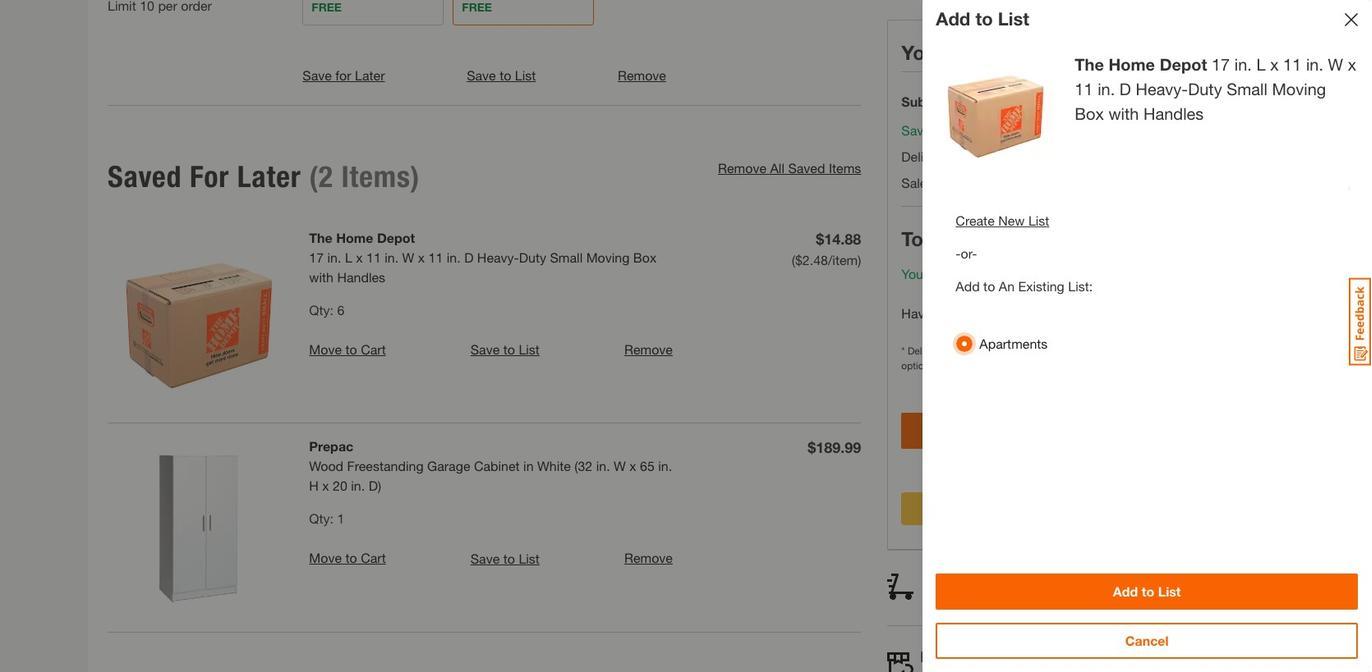 Task type: locate. For each thing, give the bounding box(es) containing it.
move to cart for qty: 6
[[309, 342, 386, 357]]

save to list button
[[467, 66, 536, 85], [471, 340, 540, 360], [471, 549, 540, 569]]

product image for qty: 1
[[108, 437, 289, 619]]

add up your order
[[936, 8, 970, 30]]

the for the home depot
[[1075, 55, 1104, 74]]

items right all
[[829, 160, 861, 176]]

save for save to list button associated with freestanding
[[471, 551, 500, 566]]

depot up $2,520.98
[[1160, 55, 1207, 74]]

cart for 6
[[361, 342, 386, 357]]

enroll in instant checkout link
[[927, 595, 1078, 610]]

1 horizontal spatial box
[[1075, 104, 1104, 123]]

1 vertical spatial move to cart
[[309, 551, 386, 566]]

$2.48
[[795, 252, 828, 268]]

0 vertical spatial home
[[1109, 55, 1155, 74]]

1 move to cart from the top
[[309, 342, 386, 357]]

2 qty: from the top
[[309, 511, 334, 527]]

17 in. l x 11 in. w x 11 in. d heavy-duty small moving box with handles image
[[936, 53, 1055, 172]]

0 vertical spatial 17
[[1212, 55, 1230, 74]]

)
[[411, 159, 420, 195]]

w inside prepac wood freestanding garage cabinet in white (32 in. w x 65 in. h x 20 in. d)
[[614, 459, 626, 474]]

w
[[1328, 55, 1343, 74], [402, 250, 414, 265], [614, 459, 626, 474]]

you
[[901, 266, 923, 282]]

1 horizontal spatial your
[[1021, 266, 1048, 282]]

0 vertical spatial box
[[1075, 104, 1104, 123]]

1 vertical spatial box
[[633, 250, 657, 265]]

handles inside the home depot 17 in. l x 11 in. w x 11 in. d heavy-duty small moving box with handles
[[337, 269, 385, 285]]

2 horizontal spatial in
[[1014, 360, 1021, 372]]

save to list button for depot
[[471, 340, 540, 360]]

available
[[972, 360, 1011, 372]]

heavy- inside the home depot 17 in. l x 11 in. w x 11 in. d heavy-duty small moving box with handles
[[477, 250, 519, 265]]

0 vertical spatial move to cart button
[[309, 340, 386, 360]]

0 horizontal spatial home
[[336, 230, 373, 246]]

0 vertical spatial the
[[1075, 55, 1104, 74]]

save for save for later button
[[303, 67, 332, 83]]

x
[[1270, 55, 1279, 74], [1348, 55, 1356, 74], [356, 250, 363, 265], [418, 250, 425, 265], [630, 459, 636, 474], [322, 478, 329, 494]]

add up 'cancel'
[[1113, 584, 1138, 600]]

0 vertical spatial move to cart
[[309, 342, 386, 357]]

prepac wood freestanding garage cabinet in white (32 in. w x 65 in. h x 20 in. d)
[[309, 439, 672, 494]]

1 horizontal spatial moving
[[1272, 80, 1326, 99]]

1 horizontal spatial items
[[829, 160, 861, 176]]

1 horizontal spatial in
[[963, 595, 974, 610]]

0 horizontal spatial handles
[[337, 269, 385, 285]]

move down qty: 1
[[309, 551, 342, 566]]

add inside button
[[1113, 584, 1138, 600]]

(32
[[574, 459, 593, 474]]

for
[[335, 67, 351, 83]]

later inside button
[[355, 67, 385, 83]]

save inside save for later button
[[303, 67, 332, 83]]

move
[[309, 342, 342, 357], [309, 551, 342, 566]]

1 vertical spatial w
[[402, 250, 414, 265]]

free button
[[303, 0, 444, 26], [453, 0, 594, 26]]

0 horizontal spatial later
[[237, 159, 301, 195]]

in inside "* delivery fees are calculated at the lowest rate available. other delivery options may be available in checkout."
[[1014, 360, 1021, 372]]

2 horizontal spatial w
[[1328, 55, 1343, 74]]

1 vertical spatial d
[[464, 250, 474, 265]]

cabinet
[[474, 459, 520, 474]]

qty:
[[309, 302, 334, 318], [309, 511, 334, 527]]

2 move to cart button from the top
[[309, 549, 386, 569]]

delivery
[[1181, 345, 1215, 357]]

1 vertical spatial with
[[309, 269, 333, 285]]

later right for
[[355, 67, 385, 83]]

list for top save to list button
[[515, 67, 536, 83]]

faster,
[[967, 573, 1014, 591]]

1 horizontal spatial add to list
[[1113, 584, 1181, 600]]

1 vertical spatial heavy-
[[477, 250, 519, 265]]

0 vertical spatial heavy-
[[1136, 80, 1188, 99]]

1
[[337, 511, 344, 527]]

easier
[[1018, 573, 1062, 591]]

feedback link image
[[1349, 278, 1371, 366]]

1 vertical spatial product image
[[108, 437, 289, 619]]

move to cart button down "6"
[[309, 340, 386, 360]]

duty
[[1188, 80, 1222, 99], [519, 250, 546, 265]]

saved right all
[[788, 160, 825, 176]]

your
[[901, 41, 944, 64], [1021, 266, 1048, 282]]

w inside the home depot 17 in. l x 11 in. w x 11 in. d heavy-duty small moving box with handles
[[402, 250, 414, 265]]

0 horizontal spatial w
[[402, 250, 414, 265]]

* delivery fees are calculated at the lowest rate available. other delivery options may be available in checkout.
[[901, 345, 1215, 372]]

product image for qty: 6
[[108, 228, 289, 410]]

moving inside the home depot 17 in. l x 11 in. w x 11 in. d heavy-duty small moving box with handles
[[586, 250, 630, 265]]

2 free from the left
[[462, 0, 492, 14]]

product image
[[108, 228, 289, 410], [108, 437, 289, 619]]

move for 6
[[309, 342, 342, 357]]

wood
[[309, 459, 343, 474]]

free
[[312, 0, 342, 14], [462, 0, 492, 14]]

1 cart from the top
[[361, 342, 386, 357]]

items
[[341, 159, 411, 195], [829, 160, 861, 176]]

l inside '17 in. l x 11 in. w x 11 in. d heavy-duty small moving box with handles'
[[1256, 55, 1266, 74]]

remove for remove button for the home depot 17 in. l x 11 in. w x 11 in. d heavy-duty small moving box with handles
[[624, 342, 673, 357]]

save for later button
[[303, 65, 385, 85]]

0 vertical spatial cart
[[361, 342, 386, 357]]

handles
[[1144, 104, 1204, 123], [337, 269, 385, 285]]

1 vertical spatial small
[[550, 250, 583, 265]]

0 horizontal spatial depot
[[377, 230, 415, 246]]

cart for 1
[[361, 551, 386, 566]]

0 horizontal spatial free
[[312, 0, 342, 14]]

1 vertical spatial in
[[523, 459, 534, 474]]

$14.88 ( $2.48 /item)
[[792, 230, 861, 268]]

delivery up options
[[908, 345, 943, 357]]

0 horizontal spatial duty
[[519, 250, 546, 265]]

0 vertical spatial depot
[[1160, 55, 1207, 74]]

2 vertical spatial remove button
[[624, 549, 673, 569]]

1 vertical spatial 17
[[309, 250, 324, 265]]

l
[[1256, 55, 1266, 74], [345, 250, 352, 265]]

0 vertical spatial product image
[[108, 228, 289, 410]]

0 vertical spatial with
[[1109, 104, 1139, 123]]

1 vertical spatial move to cart button
[[309, 549, 386, 569]]

home inside the home depot 17 in. l x 11 in. w x 11 in. d heavy-duty small moving box with handles
[[336, 230, 373, 246]]

1 horizontal spatial (
[[792, 252, 795, 268]]

1 vertical spatial move
[[309, 551, 342, 566]]

in down calculated
[[1014, 360, 1021, 372]]

0 vertical spatial add to list
[[936, 8, 1029, 30]]

later left 2
[[237, 159, 301, 195]]

- down 'create'
[[956, 246, 961, 261]]

w inside '17 in. l x 11 in. w x 11 in. d heavy-duty small moving box with handles'
[[1328, 55, 1343, 74]]

with down the home depot
[[1109, 104, 1139, 123]]

lowest
[[1059, 345, 1087, 357]]

to
[[975, 8, 993, 30], [500, 67, 511, 83], [983, 278, 995, 294], [345, 342, 357, 357], [503, 342, 515, 358], [345, 551, 357, 566], [503, 551, 515, 566], [1142, 584, 1154, 600]]

17 in. l x 11 in. w x 11 in. d heavy-duty small moving box with handles
[[1075, 55, 1356, 123]]

delivery
[[901, 149, 948, 164], [908, 345, 943, 357]]

remove for remove button for prepac wood freestanding garage cabinet in white (32 in. w x 65 in. h x 20 in. d)
[[624, 551, 673, 566]]

1 vertical spatial depot
[[377, 230, 415, 246]]

and
[[1019, 648, 1045, 666]]

the
[[1042, 345, 1056, 357]]

small inside '17 in. l x 11 in. w x 11 in. d heavy-duty small moving box with handles'
[[1227, 80, 1267, 99]]

(
[[309, 159, 318, 195], [792, 252, 795, 268]]

0 vertical spatial qty:
[[309, 302, 334, 318]]

in for ordering?
[[963, 595, 974, 610]]

want
[[927, 573, 963, 591]]

17 up $2,520.98
[[1212, 55, 1230, 74]]

move down the qty: 6
[[309, 342, 342, 357]]

1 vertical spatial -
[[956, 246, 961, 261]]

depot for the home depot 17 in. l x 11 in. w x 11 in. d heavy-duty small moving box with handles
[[377, 230, 415, 246]]

in inside "want faster, easier ordering? enroll in instant checkout"
[[963, 595, 974, 610]]

later for for
[[237, 159, 301, 195]]

enroll
[[927, 595, 960, 610]]

0 horizontal spatial the
[[309, 230, 333, 246]]

0 horizontal spatial d
[[464, 250, 474, 265]]

1 move from the top
[[309, 342, 342, 357]]

fees
[[945, 345, 964, 357]]

0 vertical spatial moving
[[1272, 80, 1326, 99]]

depot down ) in the top of the page
[[377, 230, 415, 246]]

0 vertical spatial duty
[[1188, 80, 1222, 99]]

0 vertical spatial later
[[355, 67, 385, 83]]

move to cart
[[309, 342, 386, 357], [309, 551, 386, 566]]

2 move from the top
[[309, 551, 342, 566]]

( inside '$14.88 ( $2.48 /item)'
[[792, 252, 795, 268]]

1 horizontal spatial handles
[[1144, 104, 1204, 123]]

list for save to list button associated with freestanding
[[519, 551, 540, 566]]

depot inside the home depot 17 in. l x 11 in. w x 11 in. d heavy-duty small moving box with handles
[[377, 230, 415, 246]]

1 vertical spatial your
[[1021, 266, 1048, 282]]

0 horizontal spatial free button
[[303, 0, 444, 26]]

1 horizontal spatial l
[[1256, 55, 1266, 74]]

2 product image from the top
[[108, 437, 289, 619]]

17
[[1212, 55, 1230, 74], [309, 250, 324, 265]]

1 vertical spatial home
[[336, 230, 373, 246]]

1 vertical spatial handles
[[337, 269, 385, 285]]

1 product image from the top
[[108, 228, 289, 410]]

1 vertical spatial add to list
[[1113, 584, 1181, 600]]

1 vertical spatial qty:
[[309, 511, 334, 527]]

1 vertical spatial cart
[[361, 551, 386, 566]]

checkout
[[1021, 595, 1078, 610]]

in right enroll on the right of the page
[[963, 595, 974, 610]]

1 vertical spatial moving
[[586, 250, 630, 265]]

your up the subtotal
[[901, 41, 944, 64]]

17 inside the home depot 17 in. l x 11 in. w x 11 in. d heavy-duty small moving box with handles
[[309, 250, 324, 265]]

h
[[309, 478, 319, 494]]

1 vertical spatial later
[[237, 159, 301, 195]]

with up the qty: 6
[[309, 269, 333, 285]]

add to list
[[936, 8, 1029, 30], [1113, 584, 1181, 600]]

the inside the home depot 17 in. l x 11 in. w x 11 in. d heavy-duty small moving box with handles
[[309, 230, 333, 246]]

list for save to list button for depot
[[519, 342, 540, 358]]

1 vertical spatial remove button
[[624, 340, 673, 360]]

1 horizontal spatial free button
[[453, 0, 594, 26]]

0 vertical spatial move
[[309, 342, 342, 357]]

2 move to cart from the top
[[309, 551, 386, 566]]

saved down -or-
[[927, 266, 964, 282]]

1 horizontal spatial the
[[1075, 55, 1104, 74]]

1 vertical spatial save to list
[[471, 342, 540, 358]]

box
[[1075, 104, 1104, 123], [633, 250, 657, 265]]

qty: left "6"
[[309, 302, 334, 318]]

have a promo code? link
[[901, 304, 1028, 324]]

qty: for qty: 6
[[309, 302, 334, 318]]

save for top save to list button
[[467, 67, 496, 83]]

handles up "6"
[[337, 269, 385, 285]]

save to list button for freestanding
[[471, 549, 540, 569]]

move for 1
[[309, 551, 342, 566]]

1 horizontal spatial heavy-
[[1136, 80, 1188, 99]]

move to cart button for 1
[[309, 549, 386, 569]]

0 horizontal spatial moving
[[586, 250, 630, 265]]

saved
[[108, 159, 182, 195], [788, 160, 825, 176], [927, 266, 964, 282]]

0 horizontal spatial heavy-
[[477, 250, 519, 265]]

1 horizontal spatial duty
[[1188, 80, 1222, 99]]

1 vertical spatial add
[[956, 278, 980, 294]]

tax
[[937, 175, 957, 191]]

all
[[770, 160, 784, 176]]

handles down the home depot
[[1144, 104, 1204, 123]]

1 horizontal spatial depot
[[1160, 55, 1207, 74]]

0 horizontal spatial your
[[901, 41, 944, 64]]

save to list for depot
[[471, 342, 540, 358]]

add up the promo
[[956, 278, 980, 294]]

move to cart down 1
[[309, 551, 386, 566]]

1 horizontal spatial -
[[1185, 122, 1190, 138]]

*
[[901, 345, 905, 357]]

add to list up order
[[936, 8, 1029, 30]]

0 vertical spatial handles
[[1144, 104, 1204, 123]]

move to cart down "6"
[[309, 342, 386, 357]]

1 free from the left
[[312, 0, 342, 14]]

0 vertical spatial small
[[1227, 80, 1267, 99]]

move to cart button
[[309, 340, 386, 360], [309, 549, 386, 569]]

list
[[998, 8, 1029, 30], [515, 67, 536, 83], [1028, 213, 1049, 228], [519, 342, 540, 358], [519, 551, 540, 566], [1158, 584, 1181, 600]]

in inside prepac wood freestanding garage cabinet in white (32 in. w x 65 in. h x 20 in. d)
[[523, 459, 534, 474]]

1 horizontal spatial small
[[1227, 80, 1267, 99]]

delivery down the savings
[[901, 149, 948, 164]]

add to list up 'cancel'
[[1113, 584, 1181, 600]]

0 horizontal spatial 17
[[309, 250, 324, 265]]

in for garage
[[523, 459, 534, 474]]

remove for remove all saved items
[[718, 160, 766, 176]]

0 horizontal spatial in
[[523, 459, 534, 474]]

65
[[640, 459, 655, 474]]

0 horizontal spatial l
[[345, 250, 352, 265]]

rate
[[1090, 345, 1107, 357]]

1 vertical spatial the
[[309, 230, 333, 246]]

0 horizontal spatial (
[[309, 159, 318, 195]]

in left white
[[523, 459, 534, 474]]

1 horizontal spatial with
[[1109, 104, 1139, 123]]

0 horizontal spatial box
[[633, 250, 657, 265]]

2 vertical spatial save to list
[[471, 551, 540, 566]]

the for the home depot 17 in. l x 11 in. w x 11 in. d heavy-duty small moving box with handles
[[309, 230, 333, 246]]

1 qty: from the top
[[309, 302, 334, 318]]

0 vertical spatial remove button
[[618, 65, 666, 85]]

2 cart from the top
[[361, 551, 386, 566]]

w for the home depot 17 in. l x 11 in. w x 11 in. d heavy-duty small moving box with handles
[[402, 250, 414, 265]]

saved left for
[[108, 159, 182, 195]]

move to cart button down 1
[[309, 549, 386, 569]]

1 vertical spatial (
[[792, 252, 795, 268]]

remove
[[618, 67, 666, 83], [718, 160, 766, 176], [624, 342, 673, 357], [624, 551, 673, 566]]

0 vertical spatial (
[[309, 159, 318, 195]]

your right off at right
[[1021, 266, 1048, 282]]

qty: left 1
[[309, 511, 334, 527]]

small inside the home depot 17 in. l x 11 in. w x 11 in. d heavy-duty small moving box with handles
[[550, 250, 583, 265]]

1 horizontal spatial w
[[614, 459, 626, 474]]

home
[[1109, 55, 1155, 74], [336, 230, 373, 246]]

options
[[901, 360, 934, 372]]

0 vertical spatial -
[[1185, 122, 1190, 138]]

remove for the topmost remove button
[[618, 67, 666, 83]]

1 move to cart button from the top
[[309, 340, 386, 360]]

heavy-
[[1136, 80, 1188, 99], [477, 250, 519, 265]]

17 up the qty: 6
[[309, 250, 324, 265]]

save to list
[[467, 67, 536, 83], [471, 342, 540, 358], [471, 551, 540, 566]]

qty: 6
[[309, 302, 344, 318]]

1 vertical spatial save to list button
[[471, 340, 540, 360]]

items right 2
[[341, 159, 411, 195]]

the home depot
[[1075, 55, 1207, 74]]

1 horizontal spatial 17
[[1212, 55, 1230, 74]]

1 horizontal spatial d
[[1120, 80, 1131, 99]]

1 horizontal spatial free
[[462, 0, 492, 14]]

off
[[999, 266, 1018, 282]]

with
[[1109, 104, 1139, 123], [309, 269, 333, 285]]

- down $2,520.98
[[1185, 122, 1190, 138]]

0 vertical spatial in
[[1014, 360, 1021, 372]]



Task type: vqa. For each thing, say whether or not it's contained in the screenshot.
Cancel
yes



Task type: describe. For each thing, give the bounding box(es) containing it.
sales
[[901, 175, 934, 191]]

existing
[[1018, 278, 1064, 294]]

/item)
[[828, 252, 861, 268]]

box inside '17 in. l x 11 in. w x 11 in. d heavy-duty small moving box with handles'
[[1075, 104, 1104, 123]]

- for $368.85
[[1185, 122, 1190, 138]]

prepac
[[309, 439, 353, 454]]

or-
[[961, 246, 977, 261]]

d)
[[369, 478, 381, 494]]

order
[[950, 41, 1003, 64]]

s
[[1077, 266, 1084, 282]]

moving inside '17 in. l x 11 in. w x 11 in. d heavy-duty small moving box with handles'
[[1272, 80, 1326, 99]]

qty: for qty: 1
[[309, 511, 334, 527]]

promo
[[946, 306, 985, 321]]

in-
[[958, 648, 977, 666]]

freestanding
[[347, 459, 424, 474]]

qty: 1
[[309, 511, 344, 527]]

d inside the home depot 17 in. l x 11 in. w x 11 in. d heavy-duty small moving box with handles
[[464, 250, 474, 265]]

add to list button
[[936, 574, 1358, 610]]

calculated
[[983, 345, 1028, 357]]

remove button for prepac wood freestanding garage cabinet in white (32 in. w x 65 in. h x 20 in. d)
[[624, 549, 673, 569]]

box inside the home depot 17 in. l x 11 in. w x 11 in. d heavy-duty small moving box with handles
[[633, 250, 657, 265]]

l inside the home depot 17 in. l x 11 in. w x 11 in. d heavy-duty small moving box with handles
[[345, 250, 352, 265]]

remove button for the home depot 17 in. l x 11 in. w x 11 in. d heavy-duty small moving box with handles
[[624, 340, 673, 360]]

close image
[[1345, 13, 1358, 26]]

d inside '17 in. l x 11 in. w x 11 in. d heavy-duty small moving box with handles'
[[1120, 80, 1131, 99]]

2
[[318, 159, 333, 195]]

easy
[[920, 648, 954, 666]]

create new list button
[[956, 211, 1049, 231]]

0 vertical spatial save to list
[[467, 67, 536, 83]]

1 horizontal spatial saved
[[788, 160, 825, 176]]

store
[[977, 648, 1015, 666]]

add to an existing list:
[[956, 278, 1093, 294]]

create
[[956, 213, 995, 228]]

cancel
[[1125, 633, 1169, 649]]

an
[[999, 278, 1015, 294]]

sales tax
[[901, 175, 957, 191]]

ordering?
[[1067, 573, 1137, 591]]

your order
[[901, 41, 1003, 64]]

with inside the home depot 17 in. l x 11 in. w x 11 in. d heavy-duty small moving box with handles
[[309, 269, 333, 285]]

with inside '17 in. l x 11 in. w x 11 in. d heavy-duty small moving box with handles'
[[1109, 104, 1139, 123]]

garage
[[427, 459, 470, 474]]

white
[[537, 459, 571, 474]]

duty inside the home depot 17 in. l x 11 in. w x 11 in. d heavy-duty small moving box with handles
[[519, 250, 546, 265]]

-$368.85
[[1185, 122, 1237, 138]]

online
[[1050, 648, 1095, 666]]

delivery inside "* delivery fees are calculated at the lowest rate available. other delivery options may be available in checkout."
[[908, 345, 943, 357]]

remove all saved items
[[718, 160, 861, 176]]

list:
[[1068, 278, 1093, 294]]

15%
[[968, 266, 995, 282]]

add to list inside button
[[1113, 584, 1181, 600]]

cancel button
[[936, 624, 1358, 660]]

apartments
[[979, 336, 1048, 352]]

later for for
[[355, 67, 385, 83]]

save for later
[[303, 67, 385, 83]]

for
[[190, 159, 229, 195]]

0 horizontal spatial saved
[[108, 159, 182, 195]]

$2,520.98
[[1171, 94, 1237, 112]]

home for the home depot
[[1109, 55, 1155, 74]]

code?
[[989, 306, 1028, 321]]

a
[[935, 306, 942, 321]]

handles inside '17 in. l x 11 in. w x 11 in. d heavy-duty small moving box with handles'
[[1144, 104, 1204, 123]]

save for save to list button for depot
[[471, 342, 500, 358]]

item
[[1051, 266, 1077, 282]]

0 horizontal spatial items
[[341, 159, 411, 195]]

save to list for freestanding
[[471, 551, 540, 566]]

20
[[333, 478, 347, 494]]

may
[[937, 360, 956, 372]]

0 vertical spatial your
[[901, 41, 944, 64]]

saved for later ( 2 items )
[[108, 159, 420, 195]]

home for the home depot 17 in. l x 11 in. w x 11 in. d heavy-duty small moving box with handles
[[336, 230, 373, 246]]

be
[[958, 360, 970, 372]]

returns
[[1099, 648, 1155, 666]]

$189.99
[[808, 439, 861, 457]]

easy in-store and online returns
[[920, 648, 1155, 666]]

have
[[901, 306, 932, 321]]

new
[[998, 213, 1025, 228]]

depot for the home depot
[[1160, 55, 1207, 74]]

6
[[337, 302, 344, 318]]

have a promo code?
[[901, 306, 1028, 321]]

remove all saved items link
[[718, 160, 861, 176]]

checkout.
[[1024, 360, 1067, 372]]

subtotal
[[901, 94, 954, 109]]

1 free button from the left
[[303, 0, 444, 26]]

0 vertical spatial add
[[936, 8, 970, 30]]

are
[[967, 345, 980, 357]]

instant
[[977, 595, 1017, 610]]

you saved 15% off your item s
[[901, 266, 1084, 282]]

want faster, easier ordering? enroll in instant checkout
[[927, 573, 1137, 610]]

duty inside '17 in. l x 11 in. w x 11 in. d heavy-duty small moving box with handles'
[[1188, 80, 1222, 99]]

$368.85
[[1190, 122, 1237, 138]]

0 vertical spatial save to list button
[[467, 66, 536, 85]]

move to cart for qty: 1
[[309, 551, 386, 566]]

- for or-
[[956, 246, 961, 261]]

create new list
[[956, 213, 1049, 228]]

w for prepac wood freestanding garage cabinet in white (32 in. w x 65 in. h x 20 in. d)
[[614, 459, 626, 474]]

the home depot 17 in. l x 11 in. w x 11 in. d heavy-duty small moving box with handles
[[309, 230, 657, 285]]

move to cart button for 6
[[309, 340, 386, 360]]

0 vertical spatial delivery
[[901, 149, 948, 164]]

2 free button from the left
[[453, 0, 594, 26]]

2 horizontal spatial saved
[[927, 266, 964, 282]]

list for add to list button
[[1158, 584, 1181, 600]]

savings
[[901, 122, 948, 138]]

17 inside '17 in. l x 11 in. w x 11 in. d heavy-duty small moving box with handles'
[[1212, 55, 1230, 74]]

-or-
[[956, 246, 977, 261]]

to inside button
[[1142, 584, 1154, 600]]

heavy- inside '17 in. l x 11 in. w x 11 in. d heavy-duty small moving box with handles'
[[1136, 80, 1188, 99]]

total
[[901, 228, 947, 251]]

at
[[1031, 345, 1039, 357]]

available.
[[1110, 345, 1151, 357]]

$14.88
[[816, 230, 861, 248]]

0 horizontal spatial add to list
[[936, 8, 1029, 30]]

other
[[1154, 345, 1179, 357]]



